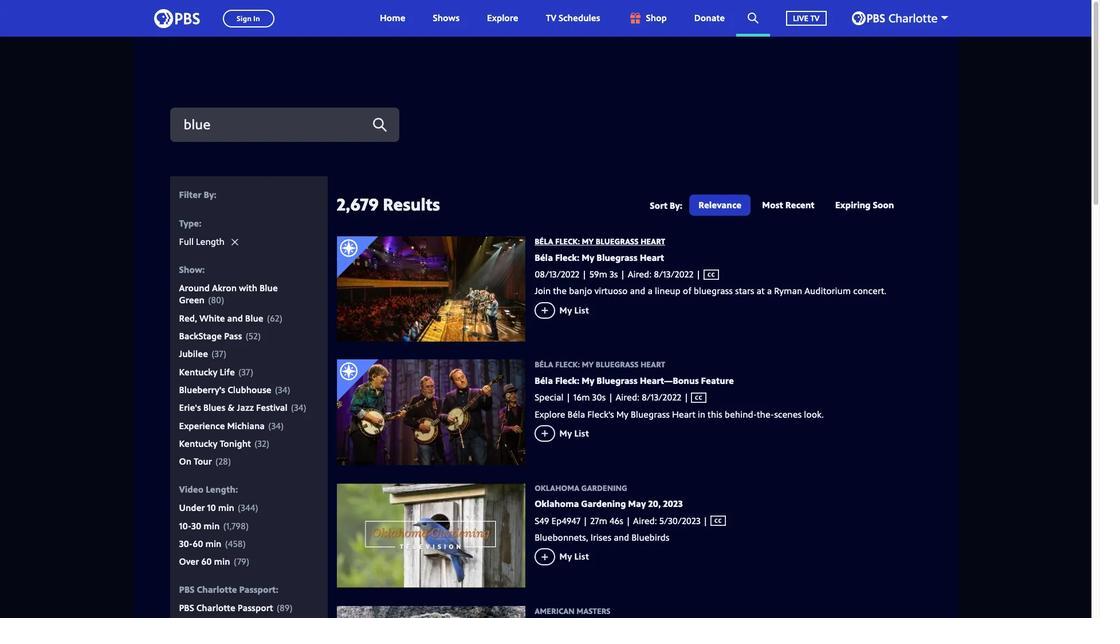 Task type: vqa. For each thing, say whether or not it's contained in the screenshot.


Task type: locate. For each thing, give the bounding box(es) containing it.
explore down special
[[535, 408, 565, 421]]

( down around akron with blue green
[[267, 312, 270, 325]]

béla fleck: my bluegrass heart link down "relevance"
[[535, 236, 910, 247]]

0 vertical spatial kentucky
[[179, 366, 217, 379]]

0 vertical spatial gardening
[[581, 483, 627, 494]]

home
[[380, 12, 405, 24]]

a left "lineup"
[[648, 285, 653, 298]]

1 horizontal spatial 37
[[241, 366, 250, 379]]

0 vertical spatial charlotte
[[197, 584, 237, 596]]

pbs for pbs charlotte passport :
[[179, 584, 195, 596]]

1 oklahoma from the top
[[535, 483, 580, 494]]

1 vertical spatial length
[[206, 484, 235, 496]]

0 horizontal spatial and
[[227, 312, 243, 325]]

video length :
[[179, 484, 238, 496]]

| up explore béla fleck's my bluegrass heart in this behind-the-scenes look.
[[682, 392, 691, 404]]

around akron with blue green
[[179, 282, 278, 307]]

charlotte up pbs charlotte passport ( 89 )
[[197, 584, 237, 596]]

1 vertical spatial passport
[[238, 602, 273, 615]]

pbs down pbs charlotte passport :
[[179, 602, 194, 615]]

8/13/2022 down heart—bonus
[[642, 392, 682, 404]]

( down festival
[[268, 420, 271, 433]]

fleck:
[[555, 236, 580, 247], [555, 251, 580, 264], [555, 360, 580, 370], [555, 375, 580, 387]]

life
[[220, 366, 235, 379]]

by:
[[204, 189, 217, 201], [670, 200, 683, 212]]

1 vertical spatial 34
[[294, 402, 303, 415]]

akron
[[212, 282, 237, 295]]

37 up life
[[215, 348, 224, 361]]

blue up "52"
[[245, 312, 263, 325]]

blue inside around akron with blue green
[[260, 282, 278, 295]]

( down pbs charlotte passport :
[[277, 602, 280, 615]]

and for bluebonnets, irises and bluebirds
[[614, 532, 629, 544]]

( right 30
[[223, 520, 226, 533]]

0 vertical spatial béla fleck: my bluegrass heart link
[[535, 236, 910, 247]]

27m
[[590, 515, 607, 528]]

american masters
[[535, 606, 611, 617]]

pbs
[[179, 584, 195, 596], [179, 602, 194, 615]]

1 vertical spatial closed captions available element
[[682, 392, 707, 404]]

0 vertical spatial length
[[196, 236, 225, 248]]

1 vertical spatial 60
[[201, 556, 212, 569]]

heart down sort
[[641, 236, 665, 247]]

30
[[191, 520, 201, 533]]

at
[[757, 285, 765, 298]]

2 vertical spatial closed captions available element
[[701, 515, 726, 528]]

aired:
[[628, 268, 652, 281], [616, 392, 640, 404], [633, 515, 657, 528]]

and inside red, white and blue ( 62 ) backstage pass ( 52 ) jubilee ( 37 ) kentucky life ( 37 ) blueberry's clubhouse ( 34 ) erie's blues & jazz festival ( 34 ) experience michiana ( 34 ) kentucky tonight ( 32 ) on tour ( 28 )
[[227, 312, 243, 325]]

1 vertical spatial 37
[[241, 366, 250, 379]]

kentucky
[[179, 366, 217, 379], [179, 438, 217, 450]]

full
[[179, 236, 194, 248]]

2 a from the left
[[767, 285, 772, 298]]

| left 16m
[[566, 392, 571, 404]]

1 kentucky from the top
[[179, 366, 217, 379]]

min left "79"
[[214, 556, 230, 569]]

1 horizontal spatial by:
[[670, 200, 683, 212]]

3 fleck: from the top
[[555, 360, 580, 370]]

0 vertical spatial 8/13/2022
[[654, 268, 694, 281]]

pbs for pbs charlotte passport ( 89 )
[[179, 602, 194, 615]]

charlotte for pbs charlotte passport :
[[197, 584, 237, 596]]

1 béla fleck: my bluegrass heart link from the top
[[535, 236, 910, 247]]

explore right shows
[[487, 12, 518, 24]]

passport image for béla fleck: my bluegrass heart
[[337, 237, 379, 279]]

0 vertical spatial oklahoma
[[535, 483, 580, 494]]

special
[[535, 392, 564, 404]]

0 vertical spatial explore
[[487, 12, 518, 24]]

0 horizontal spatial by:
[[204, 189, 217, 201]]

1 vertical spatial blue
[[245, 312, 263, 325]]

by: right sort
[[670, 200, 683, 212]]

60 right over
[[201, 556, 212, 569]]

festival
[[256, 402, 288, 415]]

heart left in
[[672, 408, 696, 421]]

10-
[[179, 520, 191, 533]]

min right 30
[[204, 520, 220, 533]]

closed captions available element for s49 ep4947 | 27m 46s | aired: 5/30/2023
[[701, 515, 726, 528]]

1 pbs from the top
[[179, 584, 195, 596]]

: up full length
[[199, 217, 201, 230]]

( right festival
[[291, 402, 294, 415]]

length right full
[[196, 236, 225, 248]]

2 béla fleck: my bluegrass heart link from the top
[[535, 251, 664, 264]]

34 down festival
[[271, 420, 281, 433]]

0 horizontal spatial a
[[648, 285, 653, 298]]

bluebonnets,
[[535, 532, 588, 544]]

| left the 27m
[[583, 515, 588, 528]]

62
[[270, 312, 279, 325]]

and
[[630, 285, 646, 298], [227, 312, 243, 325], [614, 532, 629, 544]]

60 down 30
[[193, 538, 203, 551]]

1 vertical spatial gardening
[[581, 498, 626, 511]]

0 vertical spatial blue
[[260, 282, 278, 295]]

closed captions available element up join the banjo virtuoso and a lineup of bluegrass stars at a ryman auditorium concert. at the top
[[694, 268, 719, 281]]

1 vertical spatial pbs
[[179, 602, 194, 615]]

passport
[[239, 584, 276, 596], [238, 602, 273, 615]]

)
[[221, 294, 224, 307], [279, 312, 283, 325], [258, 330, 261, 343], [224, 348, 227, 361], [250, 366, 253, 379], [287, 384, 290, 397], [303, 402, 307, 415], [281, 420, 284, 433], [266, 438, 270, 450], [228, 456, 231, 468], [255, 502, 258, 515], [246, 520, 249, 533], [243, 538, 246, 551], [246, 556, 249, 569], [290, 602, 293, 615]]

length up 10
[[206, 484, 235, 496]]

( right jubilee
[[211, 348, 215, 361]]

2 horizontal spatial and
[[630, 285, 646, 298]]

live
[[793, 12, 809, 23]]

1 passport image from the top
[[337, 237, 379, 279]]

0 horizontal spatial 37
[[215, 348, 224, 361]]

most recent
[[762, 199, 815, 211]]

2 oklahoma from the top
[[535, 498, 579, 511]]

1 vertical spatial passport image
[[337, 360, 379, 402]]

1 vertical spatial and
[[227, 312, 243, 325]]

passport image
[[337, 237, 379, 279], [337, 360, 379, 402]]

stars
[[735, 285, 754, 298]]

pbs down over
[[179, 584, 195, 596]]

1 vertical spatial béla fleck: my bluegrass heart link
[[535, 251, 664, 264]]

aired: down béla fleck: my bluegrass heart—bonus feature link at bottom
[[616, 392, 640, 404]]

60
[[193, 538, 203, 551], [201, 556, 212, 569]]

8/13/2022
[[654, 268, 694, 281], [642, 392, 682, 404]]

2 pbs from the top
[[179, 602, 194, 615]]

heart up heart—bonus
[[641, 360, 665, 370]]

20,
[[648, 498, 661, 511]]

1 vertical spatial 8/13/2022
[[642, 392, 682, 404]]

ep4947
[[552, 515, 581, 528]]

pbs image
[[154, 5, 200, 31]]

passport up pbs charlotte passport ( 89 )
[[239, 584, 276, 596]]

28
[[218, 456, 228, 468]]

type
[[179, 217, 199, 230]]

5/30/2023
[[659, 515, 701, 528]]

1 vertical spatial charlotte
[[196, 602, 235, 615]]

aired: right 3s
[[628, 268, 652, 281]]

0 horizontal spatial tv
[[546, 12, 556, 24]]

1 horizontal spatial a
[[767, 285, 772, 298]]

oklahoma gardening may 20, 2023 image
[[337, 484, 526, 589]]

sort by:
[[650, 200, 683, 212]]

0 vertical spatial 34
[[278, 384, 287, 397]]

relevance
[[699, 199, 742, 211]]

(
[[208, 294, 211, 307], [267, 312, 270, 325], [245, 330, 249, 343], [211, 348, 215, 361], [238, 366, 241, 379], [275, 384, 278, 397], [291, 402, 294, 415], [268, 420, 271, 433], [254, 438, 257, 450], [215, 456, 218, 468], [238, 502, 241, 515], [223, 520, 226, 533], [225, 538, 228, 551], [234, 556, 237, 569], [277, 602, 280, 615]]

( right pass
[[245, 330, 249, 343]]

béla fleck: my bluegrass heart—bonus feature image
[[337, 360, 526, 466]]

37
[[215, 348, 224, 361], [241, 366, 250, 379]]

in
[[698, 408, 706, 421]]

oklahoma
[[535, 483, 580, 494], [535, 498, 579, 511]]

scenes
[[774, 408, 802, 421]]

s49
[[535, 515, 549, 528]]

tv right live
[[811, 12, 820, 23]]

34 right festival
[[294, 402, 303, 415]]

| left 59m
[[582, 268, 587, 281]]

type :
[[179, 217, 201, 230]]

34 up festival
[[278, 384, 287, 397]]

heart up "lineup"
[[640, 251, 664, 264]]

closed captions available element down oklahoma gardening link
[[701, 515, 726, 528]]

52
[[249, 330, 258, 343]]

aired: up bluebirds
[[633, 515, 657, 528]]

tv schedules
[[546, 12, 600, 24]]

blues
[[203, 402, 225, 415]]

pbs charlotte image
[[852, 11, 937, 25]]

tv left schedules
[[546, 12, 556, 24]]

under
[[179, 502, 205, 515]]

kentucky down experience
[[179, 438, 217, 450]]

1 horizontal spatial explore
[[535, 408, 565, 421]]

and up pass
[[227, 312, 243, 325]]

closed captions available element for 08/13/2022 | 59m 3s | aired: 8/13/2022
[[694, 268, 719, 281]]

closed captions available element
[[694, 268, 719, 281], [682, 392, 707, 404], [701, 515, 726, 528]]

89
[[280, 602, 290, 615]]

closed captions available element up in
[[682, 392, 707, 404]]

by: right filter on the left top of page
[[204, 189, 217, 201]]

0 vertical spatial aired:
[[628, 268, 652, 281]]

red,
[[179, 312, 197, 325]]

pbs charlotte passport :
[[179, 584, 278, 596]]

american
[[535, 606, 575, 617]]

blue inside red, white and blue ( 62 ) backstage pass ( 52 ) jubilee ( 37 ) kentucky life ( 37 ) blueberry's clubhouse ( 34 ) erie's blues & jazz festival ( 34 ) experience michiana ( 34 ) kentucky tonight ( 32 ) on tour ( 28 )
[[245, 312, 263, 325]]

1 vertical spatial aired:
[[616, 392, 640, 404]]

and for red, white and blue ( 62 ) backstage pass ( 52 ) jubilee ( 37 ) kentucky life ( 37 ) blueberry's clubhouse ( 34 ) erie's blues & jazz festival ( 34 ) experience michiana ( 34 ) kentucky tonight ( 32 ) on tour ( 28 )
[[227, 312, 243, 325]]

bluegrass
[[596, 236, 639, 247], [597, 251, 638, 264], [596, 360, 639, 370], [597, 375, 638, 387], [631, 408, 670, 421]]

0 vertical spatial pbs
[[179, 584, 195, 596]]

american masters link
[[535, 606, 910, 618]]

2 fleck: from the top
[[555, 251, 580, 264]]

tv
[[546, 12, 556, 24], [811, 12, 820, 23]]

béla fleck: my bluegrass heart link up 59m
[[535, 251, 664, 264]]

: up around
[[202, 263, 205, 276]]

4 fleck: from the top
[[555, 375, 580, 387]]

expiring soon
[[835, 199, 894, 211]]

8/13/2022 up "lineup"
[[654, 268, 694, 281]]

1 vertical spatial explore
[[535, 408, 565, 421]]

explore
[[487, 12, 518, 24], [535, 408, 565, 421]]

( down '1,798'
[[225, 538, 228, 551]]

kentucky up blueberry's
[[179, 366, 217, 379]]

heart inside béla fleck: my bluegrass heart béla fleck: my bluegrass heart—bonus feature
[[641, 360, 665, 370]]

banjo
[[569, 285, 592, 298]]

1 horizontal spatial and
[[614, 532, 629, 544]]

and down s49 ep4947 | 27m 46s | aired: 5/30/2023
[[614, 532, 629, 544]]

0 vertical spatial closed captions available element
[[694, 268, 719, 281]]

and right virtuoso
[[630, 285, 646, 298]]

around
[[179, 282, 210, 295]]

jazz
[[237, 402, 254, 415]]

gardening up oklahoma gardening may 20, 2023 link
[[581, 483, 627, 494]]

0 horizontal spatial explore
[[487, 12, 518, 24]]

gardening
[[581, 483, 627, 494], [581, 498, 626, 511]]

0 vertical spatial passport
[[239, 584, 276, 596]]

passport left 89
[[238, 602, 273, 615]]

30-
[[179, 538, 193, 551]]

2 gardening from the top
[[581, 498, 626, 511]]

bluebirds
[[632, 532, 670, 544]]

a right at
[[767, 285, 772, 298]]

charlotte down pbs charlotte passport :
[[196, 602, 235, 615]]

37 up clubhouse
[[241, 366, 250, 379]]

blue right with
[[260, 282, 278, 295]]

gardening up the 27m
[[581, 498, 626, 511]]

min left 458 at the left bottom of the page
[[205, 538, 222, 551]]

1 vertical spatial oklahoma
[[535, 498, 579, 511]]

8/13/2022 for heart
[[642, 392, 682, 404]]

length inside button
[[196, 236, 225, 248]]

2 vertical spatial aired:
[[633, 515, 657, 528]]

behind-
[[725, 408, 757, 421]]

béla fleck: my bluegrass heart béla fleck: my bluegrass heart
[[535, 236, 665, 264]]

charlotte for pbs charlotte passport ( 89 )
[[196, 602, 235, 615]]

1 vertical spatial kentucky
[[179, 438, 217, 450]]

join the banjo virtuoso and a lineup of bluegrass stars at a ryman auditorium concert.
[[535, 285, 887, 298]]

2 vertical spatial béla fleck: my bluegrass heart link
[[535, 360, 910, 371]]

béla
[[535, 236, 553, 247], [535, 251, 553, 264], [535, 360, 553, 370], [535, 375, 553, 387], [568, 408, 585, 421]]

3 béla fleck: my bluegrass heart link from the top
[[535, 360, 910, 371]]

lineup
[[655, 285, 681, 298]]

2 passport image from the top
[[337, 360, 379, 402]]

special | 16m 30s | aired: 8/13/2022
[[535, 392, 682, 404]]

béla fleck: my bluegrass heart link for heart—bonus
[[535, 360, 910, 371]]

béla fleck: my bluegrass heart link up feature at the right of page
[[535, 360, 910, 371]]

closed captions available element for special | 16m 30s | aired: 8/13/2022
[[682, 392, 707, 404]]

( down michiana
[[254, 438, 257, 450]]

oklahoma gardening may 20, 2023 link
[[535, 498, 683, 511]]

2 vertical spatial and
[[614, 532, 629, 544]]

béla fleck: my bluegrass heart béla fleck: my bluegrass heart—bonus feature
[[535, 360, 734, 387]]

08/13/2022
[[535, 268, 580, 281]]

0 vertical spatial passport image
[[337, 237, 379, 279]]



Task type: describe. For each thing, give the bounding box(es) containing it.
length for video length :
[[206, 484, 235, 496]]

458
[[228, 538, 243, 551]]

| up join the banjo virtuoso and a lineup of bluegrass stars at a ryman auditorium concert. at the top
[[694, 268, 704, 281]]

béla fleck: my bluegrass heart link for heart
[[535, 236, 910, 247]]

sort
[[650, 200, 668, 212]]

1,798
[[226, 520, 246, 533]]

2023
[[663, 498, 683, 511]]

the-
[[757, 408, 774, 421]]

tour
[[194, 456, 212, 468]]

michiana
[[227, 420, 265, 433]]

results
[[383, 193, 440, 216]]

2 vertical spatial 34
[[271, 420, 281, 433]]

over
[[179, 556, 199, 569]]

min right 10
[[218, 502, 234, 515]]

0 vertical spatial 37
[[215, 348, 224, 361]]

aired: for bluegrass
[[616, 392, 640, 404]]

oklahoma gardening oklahoma gardening may 20, 2023
[[535, 483, 683, 511]]

59m
[[590, 268, 607, 281]]

tv schedules link
[[534, 0, 612, 37]]

( right the tour
[[215, 456, 218, 468]]

live tv link
[[775, 0, 838, 37]]

schedules
[[559, 12, 600, 24]]

79
[[237, 556, 246, 569]]

1 fleck: from the top
[[555, 236, 580, 247]]

search image
[[748, 13, 759, 23]]

this
[[708, 408, 723, 421]]

1 horizontal spatial tv
[[811, 12, 820, 23]]

blueberry's
[[179, 384, 225, 397]]

on
[[179, 456, 191, 468]]

with
[[239, 282, 257, 295]]

auditorium
[[805, 285, 851, 298]]

look.
[[804, 408, 824, 421]]

shop
[[646, 12, 667, 24]]

aired: for and
[[628, 268, 652, 281]]

virtuoso
[[595, 285, 628, 298]]

( right green
[[208, 294, 211, 307]]

344
[[241, 502, 255, 515]]

passport for (
[[238, 602, 273, 615]]

pbs charlotte passport ( 89 )
[[179, 602, 293, 615]]

30s
[[592, 392, 606, 404]]

: up pbs charlotte passport ( 89 )
[[276, 584, 278, 596]]

1 gardening from the top
[[581, 483, 627, 494]]

passport image for béla fleck: my bluegrass heart—bonus feature
[[337, 360, 379, 402]]

bluegrass
[[694, 285, 733, 298]]

by: for filter by:
[[204, 189, 217, 201]]

home link
[[368, 0, 417, 37]]

experience
[[179, 420, 225, 433]]

| right 3s
[[620, 268, 626, 281]]

2,679 results
[[337, 193, 440, 216]]

8/13/2022 for a
[[654, 268, 694, 281]]

2 kentucky from the top
[[179, 438, 217, 450]]

filter by:
[[179, 189, 217, 201]]

( down 458 at the left bottom of the page
[[234, 556, 237, 569]]

blue for with
[[260, 282, 278, 295]]

explore béla fleck's my bluegrass heart in this behind-the-scenes look.
[[535, 408, 824, 421]]

join
[[535, 285, 551, 298]]

length for full length
[[196, 236, 225, 248]]

0 vertical spatial and
[[630, 285, 646, 298]]

( up '1,798'
[[238, 502, 241, 515]]

( right life
[[238, 366, 241, 379]]

32
[[257, 438, 266, 450]]

the
[[553, 285, 567, 298]]

red, white and blue ( 62 ) backstage pass ( 52 ) jubilee ( 37 ) kentucky life ( 37 ) blueberry's clubhouse ( 34 ) erie's blues & jazz festival ( 34 ) experience michiana ( 34 ) kentucky tonight ( 32 ) on tour ( 28 )
[[179, 312, 307, 468]]

blue for and
[[245, 312, 263, 325]]

clubhouse
[[228, 384, 271, 397]]

green
[[179, 294, 205, 307]]

recent
[[786, 199, 815, 211]]

explore for explore
[[487, 12, 518, 24]]

: up '1,798'
[[235, 484, 238, 496]]

of
[[683, 285, 692, 298]]

explore for explore béla fleck's my bluegrass heart in this behind-the-scenes look.
[[535, 408, 565, 421]]

( 80 )
[[208, 294, 224, 307]]

1 a from the left
[[648, 285, 653, 298]]

irises
[[591, 532, 612, 544]]

s49 ep4947 | 27m 46s | aired: 5/30/2023
[[535, 515, 701, 528]]

donate
[[694, 12, 725, 24]]

most
[[762, 199, 783, 211]]

ryman
[[774, 285, 803, 298]]

by: for sort by:
[[670, 200, 683, 212]]

show
[[179, 263, 202, 276]]

full length button
[[179, 236, 238, 248]]

soon
[[873, 199, 894, 211]]

| right 30s
[[608, 392, 614, 404]]

0 vertical spatial 60
[[193, 538, 203, 551]]

béla fleck: my bluegrass heart image
[[337, 237, 526, 342]]

béla fleck: my bluegrass heart—bonus feature link
[[535, 375, 734, 387]]

shop link
[[616, 0, 678, 37]]

under 10 min ( 344 ) 10-30 min ( 1,798 ) 30-60 min ( 458 ) over 60 min ( 79 )
[[179, 502, 258, 569]]

bluebonnets, irises and bluebirds
[[535, 532, 670, 544]]

jubilee
[[179, 348, 208, 361]]

10
[[207, 502, 216, 515]]

feature
[[701, 375, 734, 387]]

( up festival
[[275, 384, 278, 397]]

donate link
[[683, 0, 736, 37]]

backstage
[[179, 330, 222, 343]]

white
[[199, 312, 225, 325]]

filter
[[179, 189, 202, 201]]

heart—bonus
[[640, 375, 699, 387]]

video
[[179, 484, 204, 496]]

3s
[[610, 268, 618, 281]]

| down oklahoma gardening link
[[701, 515, 711, 528]]

jacques pépin prepares blueberries with lemon and mint image
[[337, 607, 526, 619]]

Search search field
[[170, 108, 399, 142]]

2,679
[[337, 193, 379, 216]]

16m
[[574, 392, 590, 404]]

passport for :
[[239, 584, 276, 596]]

expiring
[[835, 199, 871, 211]]

| right 46s
[[626, 515, 631, 528]]



